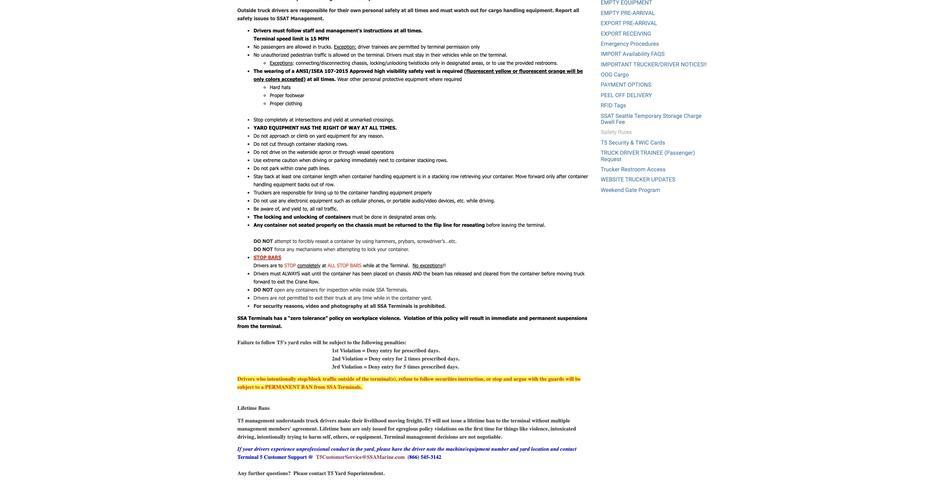 Task type: vqa. For each thing, say whether or not it's contained in the screenshot.
ANSI/ISEA
yes



Task type: describe. For each thing, give the bounding box(es) containing it.
the
[[312, 125, 322, 130]]

when inside the do not attempt to forcibly reseat a container by using hammers, prybars, screwdriver's…etc. do not force any mechanisms when attempting to lock your container.
[[324, 246, 335, 252]]

etc.
[[457, 198, 465, 203]]

their inside t5 management understands truck drivers make their livelihood moving freight. t5 will not issue a lifetime ban to the terminal without multiple management members' agreement. lifetime bans are only issued for egregious policy violations on the first time for things like violence, intoxicated driving, intentionally trying to harm self, others, or equipment. terminal management decisions are not negotiable.
[[352, 418, 363, 424]]

driving,
[[237, 434, 256, 440]]

note
[[427, 447, 436, 453]]

a inside t5 management understands truck drivers make their livelihood moving freight. t5 will not issue a lifetime ban to the terminal without multiple management members' agreement. lifetime bans are only issued for egregious policy violations on the first time for things like violence, intoxicated driving, intentionally trying to harm self, others, or equipment. terminal management decisions are not negotiable.
[[463, 418, 466, 424]]

and right the locking
[[283, 214, 292, 220]]

for inside stop bars drivers are to stop completely at all stop bars while at the terminal. no exceptions !! drivers must always wait until the container has been placed on chassis and the beam has released and cleared from the container before moving truck forward to exit the crane row. do not open any containers for inspection while inside ssa terminals. drivers are not permitted to exit their truck at any time while in the container yard. for security reasons, video and photography at all ssa terminals is prohibited.
[[319, 287, 325, 293]]

violation inside ssa terminals has a "zero tolerance" policy on workplace violence.  violation of this policy will result in immediate and permanent suspensions from the terminal.
[[404, 315, 426, 321]]

in down vehicles
[[441, 60, 445, 66]]

will inside t5 management understands truck drivers make their livelihood moving freight. t5 will not issue a lifetime ban to the terminal without multiple management members' agreement. lifetime bans are only issued for egregious policy violations on the first time for things like violence, intoxicated driving, intentionally trying to harm self, others, or equipment. terminal management decisions are not negotiable.
[[432, 418, 441, 424]]

ssa inside the drivers who intentionally stop/block traffic outside of the terminal(s), refuse to follow securities instruction, or stop and argue with the guards will be subject to a permanent ban from ssa terminals.
[[327, 384, 337, 391]]

all right "equipment. report"
[[574, 7, 579, 13]]

are inside outside truck drivers are responsible for their own personal safety at all times and must watch out for cargo handling equipment. report all safety issues to ssat management.
[[290, 7, 298, 13]]

temporary
[[635, 113, 662, 119]]

terminals. inside stop bars drivers are to stop completely at all stop bars while at the terminal. no exceptions !! drivers must always wait until the container has been placed on chassis and the beam has released and cleared from the container before moving truck forward to exit the crane row. do not open any containers for inspection while inside ssa terminals. drivers are not permitted to exit their truck at any time while in the container yard. for security reasons, video and photography at all ssa terminals is prohibited.
[[386, 287, 408, 293]]

wearing
[[264, 68, 284, 74]]

in down 15
[[313, 44, 317, 49]]

2 horizontal spatial has
[[445, 271, 453, 276]]

terminal inside 'drivers must follow staff and management's instructions at all times. terminal speed limit is 15 mph no passengers are allowed in trucks. exception: driver trainees are permitted by terminal permission only no unauthorized pedestrian traffic is allowed on the terminal. drivers must stay in their vehicles while on the terminal. exceptions : connecting/disconnecting chassis, locking/unlocking twistlocks only in designated areas, or to use the provided restrooms.'
[[428, 44, 445, 49]]

1 vertical spatial =
[[365, 356, 368, 362]]

the up t5customerservice@ssamarine.com link
[[356, 447, 363, 453]]

in right stay
[[426, 52, 430, 57]]

a inside ssa terminals has a "zero tolerance" policy on workplace violence.  violation of this policy will result in immediate and permanent suspensions from the terminal.
[[284, 315, 287, 321]]

not down truckers on the left
[[261, 198, 268, 203]]

oog cargo link
[[601, 71, 629, 78]]

1 vertical spatial pre-
[[623, 20, 635, 26]]

all up 'drivers must follow staff and management's instructions at all times. terminal speed limit is 15 mph no passengers are allowed in trucks. exception: driver trainees are permitted by terminal permission only no unauthorized pedestrian traffic is allowed on the terminal. drivers must stay in their vehicles while on the terminal. exceptions : connecting/disconnecting chassis, locking/unlocking twistlocks only in designated areas, or to use the provided restrooms.'
[[408, 7, 414, 13]]

the up 3142
[[438, 447, 445, 453]]

the up ssa terminals has a "zero tolerance" policy on workplace violence.  violation of this policy will result in immediate and permanent suspensions from the terminal.
[[392, 295, 399, 301]]

truck inside outside truck drivers are responsible for their own personal safety at all times and must watch out for cargo handling equipment. report all safety issues to ssat management.
[[258, 7, 270, 13]]

be inside stop completely at intersections and yield at unmarked crossings. yard equipment has the right of way at all times. do not approach or climb on yard equipment for any reason. do not cut through container stacking rows. do not drive on the waterside apron or through vessel operations use extreme caution when driving or parking immediately next to container stacking rows. do not park within crane path lines. stay back at least one container length when container handling equipment is in a stacking row retrieving your container. move forward only after container handling equipment backs out of row. truckers are responsible for lining up to the container handling equipment properly do not use any electronic equipment such as cellular phones, or portable audio/video devices, etc. while driving. be aware of, and yield to, all rail traffic. the locking and unlocking of containers must be done in designated areas only.
[[365, 214, 370, 220]]

receiving
[[623, 30, 651, 37]]

wear
[[337, 76, 348, 82]]

2 vertical spatial stacking
[[432, 173, 449, 179]]

yard,
[[364, 447, 375, 453]]

or inside 'drivers must follow staff and management's instructions at all times. terminal speed limit is 15 mph no passengers are allowed in trucks. exception: driver trainees are permitted by terminal permission only no unauthorized pedestrian traffic is allowed on the terminal. drivers must stay in their vehicles while on the terminal. exceptions : connecting/disconnecting chassis, locking/unlocking twistlocks only in designated areas, or to use the provided restrooms.'
[[486, 60, 491, 66]]

permitted inside stop bars drivers are to stop completely at all stop bars while at the terminal. no exceptions !! drivers must always wait until the container has been placed on chassis and the beam has released and cleared from the container before moving truck forward to exit the crane row. do not open any containers for inspection while inside ssa terminals. drivers are not permitted to exit their truck at any time while in the container yard. for security reasons, video and photography at all ssa terminals is prohibited.
[[287, 295, 308, 301]]

terminal inside t5 management understands truck drivers make their livelihood moving freight. t5 will not issue a lifetime ban to the terminal without multiple management members' agreement. lifetime bans are only issued for egregious policy violations on the first time for things like violence, intoxicated driving, intentionally trying to harm self, others, or equipment. terminal management decisions are not negotiable.
[[511, 418, 531, 424]]

properly inside stop completely at intersections and yield at unmarked crossings. yard equipment has the right of way at all times. do not approach or climb on yard equipment for any reason. do not cut through container stacking rows. do not drive on the waterside apron or through vessel operations use extreme caution when driving or parking immediately next to container stacking rows. do not park within crane path lines. stay back at least one container length when container handling equipment is in a stacking row retrieving your container. move forward only after container handling equipment backs out of row. truckers are responsible for lining up to the container handling equipment properly do not use any electronic equipment such as cellular phones, or portable audio/video devices, etc. while driving. be aware of, and yield to, all rail traffic. the locking and unlocking of containers must be done in designated areas only.
[[414, 190, 432, 195]]

1 horizontal spatial exit
[[315, 295, 323, 301]]

be
[[254, 206, 259, 212]]

on down such
[[338, 222, 344, 228]]

0 vertical spatial pre-
[[621, 10, 633, 16]]

0 vertical spatial before
[[486, 222, 500, 228]]

the right leaving
[[518, 222, 525, 228]]

time inside stop bars drivers are to stop completely at all stop bars while at the terminal. no exceptions !! drivers must always wait until the container has been placed on chassis and the beam has released and cleared from the container before moving truck forward to exit the crane row. do not open any containers for inspection while inside ssa terminals. drivers are not permitted to exit their truck at any time while in the container yard. for security reasons, video and photography at all ssa terminals is prohibited.
[[363, 295, 372, 301]]

to right up
[[335, 190, 339, 195]]

at up the equipment
[[289, 117, 294, 122]]

forward inside stop completely at intersections and yield at unmarked crossings. yard equipment has the right of way at all times. do not approach or climb on yard equipment for any reason. do not cut through container stacking rows. do not drive on the waterside apron or through vessel operations use extreme caution when driving or parking immediately next to container stacking rows. do not park within crane path lines. stay back at least one container length when container handling equipment is in a stacking row retrieving your container. move forward only after container handling equipment backs out of row. truckers are responsible for lining up to the container handling equipment properly do not use any electronic equipment such as cellular phones, or portable audio/video devices, etc. while driving. be aware of, and yield to, all rail traffic. the locking and unlocking of containers must be done in designated areas only.
[[528, 173, 545, 179]]

attempting
[[337, 246, 360, 252]]

or inside the drivers who intentionally stop/block traffic outside of the terminal(s), refuse to follow securities instruction, or stop and argue with the guards will be subject to a permanent ban from ssa terminals.
[[486, 376, 491, 382]]

not up back
[[261, 165, 268, 171]]

any for any further questions?  please contact t5 yard superintendent.
[[237, 471, 247, 477]]

to up "video"
[[309, 295, 314, 301]]

or right apron
[[333, 149, 337, 155]]

terminal inside 'if your drivers experience unprofessional conduct in the yard, please have the driver note the machine/equipment number and yard location and contact terminal 5 customer support @ t5customerservice@ssamarine.com (866) 545-3142'
[[237, 455, 259, 461]]

only inside stop completely at intersections and yield at unmarked crossings. yard equipment has the right of way at all times. do not approach or climb on yard equipment for any reason. do not cut through container stacking rows. do not drive on the waterside apron or through vessel operations use extreme caution when driving or parking immediately next to container stacking rows. do not park within crane path lines. stay back at least one container length when container handling equipment is in a stacking row retrieving your container. move forward only after container handling equipment backs out of row. truckers are responsible for lining up to the container handling equipment properly do not use any electronic equipment such as cellular phones, or portable audio/video devices, etc. while driving. be aware of, and yield to, all rail traffic. the locking and unlocking of containers must be done in designated areas only.
[[546, 173, 555, 179]]

agreement.
[[293, 426, 318, 432]]

) at all times.
[[304, 76, 336, 82]]

unprofessional
[[296, 447, 330, 453]]

at right )
[[307, 76, 312, 82]]

other
[[350, 76, 361, 82]]

1 vertical spatial times.
[[321, 76, 336, 82]]

vest
[[425, 68, 435, 74]]

peel off delivery link
[[601, 92, 652, 99]]

and left cleared
[[474, 271, 482, 276]]

approach
[[270, 133, 289, 139]]

not down first on the right of page
[[468, 434, 476, 440]]

(866)
[[408, 455, 419, 461]]

use inside 'drivers must follow staff and management's instructions at all times. terminal speed limit is 15 mph no passengers are allowed in trucks. exception: driver trainees are permitted by terminal permission only no unauthorized pedestrian traffic is allowed on the terminal. drivers must stay in their vehicles while on the terminal. exceptions : connecting/disconnecting chassis, locking/unlocking twistlocks only in designated areas, or to use the provided restrooms.'
[[498, 60, 505, 66]]

placed
[[374, 271, 387, 276]]

only up areas,
[[471, 44, 480, 49]]

are right trainees
[[390, 44, 397, 49]]

from inside ssa terminals has a "zero tolerance" policy on workplace violence.  violation of this policy will result in immediate and permanent suspensions from the terminal.
[[237, 324, 249, 329]]

the down only.
[[424, 222, 433, 228]]

terminal inside 'drivers must follow staff and management's instructions at all times. terminal speed limit is 15 mph no passengers are allowed in trucks. exception: driver trainees are permitted by terminal permission only no unauthorized pedestrian traffic is allowed on the terminal. drivers must stay in their vehicles while on the terminal. exceptions : connecting/disconnecting chassis, locking/unlocking twistlocks only in designated areas, or to use the provided restrooms.'
[[254, 36, 275, 41]]

machine/equipment
[[446, 447, 490, 453]]

3 do from the top
[[254, 149, 260, 155]]

subject inside failure to follow t5's yard rules will be subject to the following penalties: 1st violation = deny entry for prescribed days. 2nd violation = deny entry for 2 times prescribed days. 3rd violation = deny entry for 5 times prescribed days.
[[329, 340, 346, 346]]

drivers for unprofessional
[[254, 447, 270, 453]]

and inside ssa terminals has a "zero tolerance" policy on workplace violence.  violation of this policy will result in immediate and permanent suspensions from the terminal.
[[519, 315, 528, 321]]

at up workplace
[[364, 303, 369, 309]]

reseat
[[316, 238, 329, 244]]

1 vertical spatial management
[[237, 426, 267, 432]]

all inside stop completely at intersections and yield at unmarked crossings. yard equipment has the right of way at all times. do not approach or climb on yard equipment for any reason. do not cut through container stacking rows. do not drive on the waterside apron or through vessel operations use extreme caution when driving or parking immediately next to container stacking rows. do not park within crane path lines. stay back at least one container length when container handling equipment is in a stacking row retrieving your container. move forward only after container handling equipment backs out of row. truckers are responsible for lining up to the container handling equipment properly do not use any electronic equipment such as cellular phones, or portable audio/video devices, etc. while driving. be aware of, and yield to, all rail traffic. the locking and unlocking of containers must be done in designated areas only.
[[369, 125, 378, 130]]

the up as
[[340, 190, 347, 195]]

intentionally inside the drivers who intentionally stop/block traffic outside of the terminal(s), refuse to follow securities instruction, or stop and argue with the guards will be subject to a permanent ban from ssa terminals.
[[267, 376, 296, 382]]

handling inside outside truck drivers are responsible for their own personal safety at all times and must watch out for cargo handling equipment. report all safety issues to ssat management.
[[504, 7, 525, 13]]

ssa up workplace
[[377, 303, 387, 309]]

to left following
[[347, 340, 352, 346]]

2015
[[336, 68, 348, 74]]

only inside t5 management understands truck drivers make their livelihood moving freight. t5 will not issue a lifetime ban to the terminal without multiple management members' agreement. lifetime bans are only issued for egregious policy violations on the first time for things like violence, intoxicated driving, intentionally trying to harm self, others, or equipment. terminal management decisions are not negotiable.
[[361, 426, 371, 432]]

or left climb
[[291, 133, 295, 139]]

pedestrian
[[291, 52, 313, 57]]

ssat for seattle
[[601, 113, 614, 119]]

caution
[[282, 157, 298, 163]]

not left drive
[[261, 149, 268, 155]]

outside
[[237, 7, 256, 13]]

2 horizontal spatial when
[[339, 173, 351, 179]]

any for any container not seated properly on the chassis must be returned to the flip line for reseating before leaving the terminal.
[[254, 222, 263, 228]]

have
[[392, 447, 402, 453]]

their inside outside truck drivers are responsible for their own personal safety at all times and must watch out for cargo handling equipment. report all safety issues to ssat management.
[[338, 7, 349, 13]]

screwdriver's…etc.
[[417, 238, 457, 244]]

from inside stop bars drivers are to stop completely at all stop bars while at the terminal. no exceptions !! drivers must always wait until the container has been placed on chassis and the beam has released and cleared from the container before moving truck forward to exit the crane row. do not open any containers for inspection while inside ssa terminals. drivers are not permitted to exit their truck at any time while in the container yard. for security reasons, video and photography at all ssa terminals is prohibited.
[[500, 271, 510, 276]]

yard
[[335, 471, 346, 477]]

empty pre-arrival link
[[601, 10, 655, 16]]

by inside 'drivers must follow staff and management's instructions at all times. terminal speed limit is 15 mph no passengers are allowed in trucks. exception: driver trainees are permitted by terminal permission only no unauthorized pedestrian traffic is allowed on the terminal. drivers must stay in their vehicles while on the terminal. exceptions : connecting/disconnecting chassis, locking/unlocking twistlocks only in designated areas, or to use the provided restrooms.'
[[421, 44, 426, 49]]

the up chassis,
[[358, 52, 365, 57]]

securities
[[435, 376, 457, 382]]

the down "exceptions"
[[424, 271, 430, 276]]

not down "yard"
[[261, 133, 268, 139]]

2 vertical spatial management
[[406, 434, 436, 440]]

and right "video"
[[321, 303, 330, 309]]

1 vertical spatial personal
[[363, 76, 381, 82]]

violation right 2nd
[[342, 356, 363, 362]]

a down : at left
[[292, 68, 295, 74]]

must up speed
[[273, 27, 285, 33]]

the right cleared
[[512, 271, 519, 276]]

or inside fluorescent yellow or fluorescent orange will be only colors accepted
[[513, 68, 518, 74]]

on down the
[[310, 133, 315, 139]]

in right done
[[383, 214, 387, 220]]

to right failure
[[256, 340, 260, 346]]

stay
[[254, 173, 263, 179]]

2 fluorescent from the left
[[519, 68, 547, 74]]

0 vertical spatial when
[[299, 157, 311, 163]]

your inside 'if your drivers experience unprofessional conduct in the yard, please have the driver note the machine/equipment number and yard location and contact terminal 5 customer support @ t5customerservice@ssamarine.com (866) 545-3142'
[[243, 447, 253, 453]]

container right cleared
[[520, 271, 540, 276]]

2 vertical spatial prescribed
[[421, 364, 446, 370]]

at up the of
[[345, 117, 349, 122]]

failure to follow t5's yard rules will be subject to the following penalties: 1st violation = deny entry for prescribed days. 2nd violation = deny entry for 2 times prescribed days. 3rd violation = deny entry for 5 times prescribed days.
[[237, 340, 460, 370]]

stop
[[493, 376, 502, 382]]

on right drive
[[282, 149, 287, 155]]

waterside
[[297, 149, 318, 155]]

trucks.
[[318, 44, 333, 49]]

container. inside the do not attempt to forcibly reseat a container by using hammers, prybars, screwdriver's…etc. do not force any mechanisms when attempting to lock your container.
[[389, 246, 409, 252]]

line
[[443, 222, 452, 228]]

at right back
[[276, 173, 280, 179]]

for down way
[[352, 133, 358, 139]]

any right open
[[287, 287, 294, 293]]

self,
[[323, 434, 332, 440]]

2 vertical spatial days.
[[447, 364, 459, 370]]

vehicles
[[442, 52, 459, 57]]

and inside outside truck drivers are responsible for their own personal safety at all times and must watch out for cargo handling equipment. report all safety issues to ssat management.
[[430, 7, 439, 13]]

to up open
[[272, 279, 276, 285]]

where
[[430, 76, 443, 82]]

2 horizontal spatial policy
[[444, 315, 458, 321]]

1 vertical spatial through
[[339, 149, 356, 155]]

to down agreement.
[[303, 434, 307, 440]]

0 vertical spatial management
[[245, 418, 275, 424]]

1 vertical spatial times
[[408, 356, 420, 362]]

5 do from the top
[[254, 198, 260, 203]]

be inside the drivers who intentionally stop/block traffic outside of the terminal(s), refuse to follow securities instruction, or stop and argue with the guards will be subject to a permanent ban from ssa terminals.
[[575, 376, 581, 382]]

2 vertical spatial =
[[364, 364, 367, 370]]

empty
[[601, 10, 620, 16]]

at down "mechanisms"
[[322, 263, 326, 268]]

the up areas,
[[480, 52, 487, 57]]

driver
[[620, 150, 639, 156]]

conduct
[[331, 447, 349, 453]]

multiple
[[551, 418, 570, 424]]

this
[[433, 315, 443, 321]]

only up vest
[[431, 60, 440, 66]]

in inside 'if your drivers experience unprofessional conduct in the yard, please have the driver note the machine/equipment number and yard location and contact terminal 5 customer support @ t5customerservice@ssamarine.com (866) 545-3142'
[[350, 447, 355, 453]]

rfid
[[601, 102, 613, 109]]

speed
[[277, 36, 291, 41]]

forward inside stop bars drivers are to stop completely at all stop bars while at the terminal. no exceptions !! drivers must always wait until the container has been placed on chassis and the beam has released and cleared from the container before moving truck forward to exit the crane row. do not open any containers for inspection while inside ssa terminals. drivers are not permitted to exit their truck at any time while in the container yard. for security reasons, video and photography at all ssa terminals is prohibited.
[[254, 279, 270, 285]]

0 vertical spatial prescribed
[[402, 348, 427, 354]]

decisions
[[438, 434, 458, 440]]

2 horizontal spatial stop
[[337, 263, 349, 268]]

1 vertical spatial contact
[[309, 471, 326, 477]]

for right the issued
[[388, 426, 395, 432]]

a inside stop completely at intersections and yield at unmarked crossings. yard equipment has the right of way at all times. do not approach or climb on yard equipment for any reason. do not cut through container stacking rows. do not drive on the waterside apron or through vessel operations use extreme caution when driving or parking immediately next to container stacking rows. do not park within crane path lines. stay back at least one container length when container handling equipment is in a stacking row retrieving your container. move forward only after container handling equipment backs out of row. truckers are responsible for lining up to the container handling equipment properly do not use any electronic equipment such as cellular phones, or portable audio/video devices, etc. while driving. be aware of, and yield to, all rail traffic. the locking and unlocking of containers must be done in designated areas only.
[[428, 173, 430, 179]]

inspection
[[327, 287, 348, 293]]

to down who
[[255, 384, 260, 391]]

container left yard.
[[400, 295, 420, 301]]

2 not from the top
[[263, 246, 273, 252]]

0 vertical spatial safety
[[385, 7, 400, 13]]

stay
[[415, 52, 424, 57]]

reasons,
[[284, 303, 305, 309]]

moving inside stop bars drivers are to stop completely at all stop bars while at the terminal. no exceptions !! drivers must always wait until the container has been placed on chassis and the beam has released and cleared from the container before moving truck forward to exit the crane row. do not open any containers for inspection while inside ssa terminals. drivers are not permitted to exit their truck at any time while in the container yard. for security reasons, video and photography at all ssa terminals is prohibited.
[[557, 271, 572, 276]]

0 vertical spatial stacking
[[318, 141, 335, 147]]

from inside the drivers who intentionally stop/block traffic outside of the terminal(s), refuse to follow securities instruction, or stop and argue with the guards will be subject to a permanent ban from ssa terminals.
[[314, 384, 325, 391]]

1 horizontal spatial bars
[[350, 263, 362, 268]]

2 proper from the top
[[270, 100, 284, 106]]

lifetime bans
[[237, 406, 270, 412]]

container up inspection
[[331, 271, 351, 276]]

of up "accepted"
[[285, 68, 290, 74]]

any up 'photography' in the left bottom of the page
[[354, 295, 361, 301]]

in inside stop bars drivers are to stop completely at all stop bars while at the terminal. no exceptions !! drivers must always wait until the container has been placed on chassis and the beam has released and cleared from the container before moving truck forward to exit the crane row. do not open any containers for inspection while inside ssa terminals. drivers are not permitted to exit their truck at any time while in the container yard. for security reasons, video and photography at all ssa terminals is prohibited.
[[386, 295, 390, 301]]

portable
[[393, 198, 410, 203]]

move
[[516, 173, 527, 179]]

the down always
[[287, 279, 294, 285]]

be inside failure to follow t5's yard rules will be subject to the following penalties: 1st violation = deny entry for prescribed days. 2nd violation = deny entry for 2 times prescribed days. 3rd violation = deny entry for 5 times prescribed days.
[[323, 340, 328, 346]]

to right refuse on the bottom of the page
[[414, 376, 419, 382]]

on inside ssa terminals has a "zero tolerance" policy on workplace violence.  violation of this policy will result in immediate and permanent suspensions from the terminal.
[[345, 315, 351, 321]]

5 inside 'if your drivers experience unprofessional conduct in the yard, please have the driver note the machine/equipment number and yard location and contact terminal 5 customer support @ t5customerservice@ssamarine.com (866) 545-3142'
[[260, 455, 263, 461]]

not left seated
[[289, 222, 297, 228]]

0 vertical spatial arrival
[[633, 10, 655, 16]]

not up violations
[[442, 418, 450, 424]]

while inside 'drivers must follow staff and management's instructions at all times. terminal speed limit is 15 mph no passengers are allowed in trucks. exception: driver trainees are permitted by terminal permission only no unauthorized pedestrian traffic is allowed on the terminal. drivers must stay in their vehicles while on the terminal. exceptions : connecting/disconnecting chassis, locking/unlocking twistlocks only in designated areas, or to use the provided restrooms.'
[[461, 52, 472, 57]]

will inside failure to follow t5's yard rules will be subject to the following penalties: 1st violation = deny entry for prescribed days. 2nd violation = deny entry for 2 times prescribed days. 3rd violation = deny entry for 5 times prescribed days.
[[313, 340, 321, 346]]

!!
[[443, 263, 446, 268]]

and right of,
[[282, 206, 290, 212]]

please
[[294, 471, 308, 477]]

while inside stop completely at intersections and yield at unmarked crossings. yard equipment has the right of way at all times. do not approach or climb on yard equipment for any reason. do not cut through container stacking rows. do not drive on the waterside apron or through vessel operations use extreme caution when driving or parking immediately next to container stacking rows. do not park within crane path lines. stay back at least one container length when container handling equipment is in a stacking row retrieving your container. move forward only after container handling equipment backs out of row. truckers are responsible for lining up to the container handling equipment properly do not use any electronic equipment such as cellular phones, or portable audio/video devices, etc. while driving. be aware of, and yield to, all rail traffic. the locking and unlocking of containers must be done in designated areas only.
[[467, 198, 478, 203]]

2 horizontal spatial safety
[[409, 68, 424, 74]]

are up "machine/equipment"
[[460, 434, 467, 440]]

twic
[[635, 139, 649, 146]]

1 vertical spatial entry
[[382, 356, 395, 362]]

0 vertical spatial exit
[[277, 279, 285, 285]]

immediate
[[491, 315, 517, 321]]

the up placed
[[382, 263, 388, 268]]

only inside fluorescent yellow or fluorescent orange will be only colors accepted
[[254, 76, 264, 82]]

and inside 'drivers must follow staff and management's instructions at all times. terminal speed limit is 15 mph no passengers are allowed in trucks. exception: driver trainees are permitted by terminal permission only no unauthorized pedestrian traffic is allowed on the terminal. drivers must stay in their vehicles while on the terminal. exceptions : connecting/disconnecting chassis, locking/unlocking twistlocks only in designated areas, or to use the provided restrooms.'
[[316, 27, 325, 33]]

permitted inside 'drivers must follow staff and management's instructions at all times. terminal speed limit is 15 mph no passengers are allowed in trucks. exception: driver trainees are permitted by terminal permission only no unauthorized pedestrian traffic is allowed on the terminal. drivers must stay in their vehicles while on the terminal. exceptions : connecting/disconnecting chassis, locking/unlocking twistlocks only in designated areas, or to use the provided restrooms.'
[[399, 44, 419, 49]]

approved
[[350, 68, 373, 74]]

weekend gate program link
[[601, 187, 660, 193]]

trucker restroom access link
[[601, 166, 666, 173]]

any inside the do not attempt to forcibly reseat a container by using hammers, prybars, screwdriver's…etc. do not force any mechanisms when attempting to lock your container.
[[287, 246, 294, 252]]

container right after
[[568, 173, 588, 179]]

outside
[[338, 376, 355, 382]]

path
[[308, 165, 318, 171]]

use inside stop completely at intersections and yield at unmarked crossings. yard equipment has the right of way at all times. do not approach or climb on yard equipment for any reason. do not cut through container stacking rows. do not drive on the waterside apron or through vessel operations use extreme caution when driving or parking immediately next to container stacking rows. do not park within crane path lines. stay back at least one container length when container handling equipment is in a stacking row retrieving your container. move forward only after container handling equipment backs out of row. truckers are responsible for lining up to the container handling equipment properly do not use any electronic equipment such as cellular phones, or portable audio/video devices, etc. while driving. be aware of, and yield to, all rail traffic. the locking and unlocking of containers must be done in designated areas only.
[[270, 198, 277, 203]]

responsible inside outside truck drivers are responsible for their own personal safety at all times and must watch out for cargo handling equipment. report all safety issues to ssat management.
[[300, 7, 328, 13]]

by inside the do not attempt to forcibly reseat a container by using hammers, prybars, screwdriver's…etc. do not force any mechanisms when attempting to lock your container.
[[356, 238, 361, 244]]

0 vertical spatial yield
[[333, 117, 343, 122]]

1 vertical spatial required
[[444, 76, 462, 82]]

0 horizontal spatial allowed
[[295, 44, 311, 49]]

is right vest
[[437, 68, 441, 74]]

the up the do not attempt to forcibly reseat a container by using hammers, prybars, screwdriver's…etc. do not force any mechanisms when attempting to lock your container.
[[346, 222, 354, 228]]

t5 security & twic cards link
[[601, 139, 665, 146]]

traffic inside 'drivers must follow staff and management's instructions at all times. terminal speed limit is 15 mph no passengers are allowed in trucks. exception: driver trainees are permitted by terminal permission only no unauthorized pedestrian traffic is allowed on the terminal. drivers must stay in their vehicles while on the terminal. exceptions : connecting/disconnecting chassis, locking/unlocking twistlocks only in designated areas, or to use the provided restrooms.'
[[315, 52, 327, 57]]

terminal. down trainees
[[366, 52, 385, 57]]

to right ban
[[496, 418, 501, 424]]

0 vertical spatial through
[[278, 141, 295, 147]]

will inside the drivers who intentionally stop/block traffic outside of the terminal(s), refuse to follow securities instruction, or stop and argue with the guards will be subject to a permanent ban from ssa terminals.
[[566, 376, 574, 382]]

1 vertical spatial stacking
[[417, 157, 435, 163]]

done
[[371, 214, 382, 220]]

at up placed
[[376, 263, 380, 268]]

of down rail at the left
[[319, 214, 324, 220]]

0 vertical spatial required
[[442, 68, 463, 74]]

reason.
[[368, 133, 384, 139]]

"zero
[[288, 315, 301, 321]]

1 horizontal spatial rows.
[[436, 157, 448, 163]]

contact inside 'if your drivers experience unprofessional conduct in the yard, please have the driver note the machine/equipment number and yard location and contact terminal 5 customer support @ t5customerservice@ssamarine.com (866) 545-3142'
[[560, 447, 577, 453]]

t5 up driving, on the bottom of page
[[237, 418, 244, 424]]

container down "immediately"
[[352, 173, 372, 179]]

to down areas at left top
[[418, 222, 423, 228]]

own
[[351, 7, 361, 13]]

any up of,
[[279, 198, 286, 203]]

truck inside t5 management understands truck drivers make their livelihood moving freight. t5 will not issue a lifetime ban to the terminal without multiple management members' agreement. lifetime bans are only issued for egregious policy violations on the first time for things like violence, intoxicated driving, intentionally trying to harm self, others, or equipment. terminal management decisions are not negotiable.
[[306, 418, 319, 424]]

container inside the do not attempt to forcibly reseat a container by using hammers, prybars, screwdriver's…etc. do not force any mechanisms when attempting to lock your container.
[[334, 238, 354, 244]]

3rd
[[332, 364, 340, 370]]

management.
[[291, 15, 324, 21]]

truck driver trainee (passenger) request link
[[601, 150, 695, 162]]

1 horizontal spatial has
[[353, 271, 360, 276]]

access
[[647, 166, 666, 173]]

trucker
[[601, 166, 620, 173]]

1 vertical spatial yield
[[291, 206, 301, 212]]

1 vertical spatial prescribed
[[422, 356, 446, 362]]

one
[[293, 173, 301, 179]]

handling down next
[[374, 173, 392, 179]]

or down apron
[[328, 157, 333, 163]]

times. inside 'drivers must follow staff and management's instructions at all times. terminal speed limit is 15 mph no passengers are allowed in trucks. exception: driver trainees are permitted by terminal permission only no unauthorized pedestrian traffic is allowed on the terminal. drivers must stay in their vehicles while on the terminal. exceptions : connecting/disconnecting chassis, locking/unlocking twistlocks only in designated areas, or to use the provided restrooms.'
[[408, 27, 423, 33]]

for left lining
[[307, 190, 313, 195]]

will inside ssa terminals has a "zero tolerance" policy on workplace violence.  violation of this policy will result in immediate and permanent suspensions from the terminal.
[[460, 315, 469, 321]]

follow for t5's
[[261, 340, 276, 346]]

containers inside stop completely at intersections and yield at unmarked crossings. yard equipment has the right of way at all times. do not approach or climb on yard equipment for any reason. do not cut through container stacking rows. do not drive on the waterside apron or through vessel operations use extreme caution when driving or parking immediately next to container stacking rows. do not park within crane path lines. stay back at least one container length when container handling equipment is in a stacking row retrieving your container. move forward only after container handling equipment backs out of row. truckers are responsible for lining up to the container handling equipment properly do not use any electronic equipment such as cellular phones, or portable audio/video devices, etc. while driving. be aware of, and yield to, all rail traffic. the locking and unlocking of containers must be done in designated areas only.
[[325, 214, 351, 220]]

understands
[[276, 418, 305, 424]]

0 horizontal spatial lifetime
[[237, 406, 257, 412]]

at inside 'drivers must follow staff and management's instructions at all times. terminal speed limit is 15 mph no passengers are allowed in trucks. exception: driver trainees are permitted by terminal permission only no unauthorized pedestrian traffic is allowed on the terminal. drivers must stay in their vehicles while on the terminal. exceptions : connecting/disconnecting chassis, locking/unlocking twistlocks only in designated areas, or to use the provided restrooms.'
[[394, 27, 399, 33]]

subject inside the drivers who intentionally stop/block traffic outside of the terminal(s), refuse to follow securities instruction, or stop and argue with the guards will be subject to a permanent ban from ssa terminals.
[[237, 384, 254, 391]]

is left 15
[[305, 36, 309, 41]]

the right with
[[540, 376, 547, 382]]

2 vertical spatial times
[[408, 364, 420, 370]]

1 do from the top
[[254, 238, 261, 244]]

a inside the drivers who intentionally stop/block traffic outside of the terminal(s), refuse to follow securities instruction, or stop and argue with the guards will be subject to a permanent ban from ssa terminals.
[[261, 384, 264, 391]]

the inside ssa terminals has a "zero tolerance" policy on workplace violence.  violation of this policy will result in immediate and permanent suspensions from the terminal.
[[250, 324, 259, 329]]

restroom
[[621, 166, 646, 173]]

for right line
[[454, 222, 461, 228]]

the up things
[[502, 418, 509, 424]]

for left 2
[[396, 356, 403, 362]]

handling up phones,
[[370, 190, 389, 195]]

drivers inside t5 management understands truck drivers make their livelihood moving freight. t5 will not issue a lifetime ban to the terminal without multiple management members' agreement. lifetime bans are only issued for egregious policy violations on the first time for things like violence, intoxicated driving, intentionally trying to harm self, others, or equipment. terminal management decisions are not negotiable.
[[320, 418, 337, 424]]

for left things
[[496, 426, 503, 432]]

0 vertical spatial no
[[254, 44, 260, 49]]

2 vertical spatial deny
[[368, 364, 380, 370]]

not left cut
[[261, 141, 268, 147]]

rail
[[316, 206, 323, 212]]

members'
[[269, 426, 291, 432]]

t5 inside "empty pre-arrival export pre-arrival export receiving emergency procedures import availability faqs important trucker/driver notices!! oog cargo payment options peel off delivery rfid tags ssat seattle temporary storage charge dwell fee safety rules t5 security & twic cards truck driver trainee (passenger) request trucker restroom access website trucker updates weekend gate program"
[[601, 139, 608, 146]]

in up audio/video
[[422, 173, 426, 179]]

equipment. report
[[526, 7, 572, 13]]

and right location
[[551, 447, 559, 453]]

1 vertical spatial properly
[[316, 222, 337, 228]]

for down the penalties:
[[394, 348, 401, 354]]

trainee
[[641, 150, 663, 156]]

0 horizontal spatial bars
[[268, 255, 281, 260]]

the right until
[[323, 271, 330, 276]]

operations
[[372, 149, 394, 155]]

forcibly
[[299, 238, 314, 244]]

trying
[[287, 434, 302, 440]]



Task type: locate. For each thing, give the bounding box(es) containing it.
ssa down the 3rd
[[327, 384, 337, 391]]

driver inside 'drivers must follow staff and management's instructions at all times. terminal speed limit is 15 mph no passengers are allowed in trucks. exception: driver trainees are permitted by terminal permission only no unauthorized pedestrian traffic is allowed on the terminal. drivers must stay in their vehicles while on the terminal. exceptions : connecting/disconnecting chassis, locking/unlocking twistlocks only in designated areas, or to use the provided restrooms.'
[[358, 44, 370, 49]]

before inside stop bars drivers are to stop completely at all stop bars while at the terminal. no exceptions !! drivers must always wait until the container has been placed on chassis and the beam has released and cleared from the container before moving truck forward to exit the crane row. do not open any containers for inspection while inside ssa terminals. drivers are not permitted to exit their truck at any time while in the container yard. for security reasons, video and photography at all ssa terminals is prohibited.
[[542, 271, 555, 276]]

1 vertical spatial all
[[328, 263, 336, 268]]

their inside stop bars drivers are to stop completely at all stop bars while at the terminal. no exceptions !! drivers must always wait until the container has been placed on chassis and the beam has released and cleared from the container before moving truck forward to exit the crane row. do not open any containers for inspection while inside ssa terminals. drivers are not permitted to exit their truck at any time while in the container yard. for security reasons, video and photography at all ssa terminals is prohibited.
[[324, 295, 334, 301]]

drivers for responsible
[[272, 7, 289, 13]]

follow for staff
[[286, 27, 302, 33]]

ssat
[[277, 15, 289, 21], [601, 113, 614, 119]]

extreme
[[263, 157, 281, 163]]

1 vertical spatial days.
[[448, 356, 460, 362]]

0 vertical spatial traffic
[[315, 52, 327, 57]]

0 horizontal spatial policy
[[329, 315, 344, 321]]

faqs
[[651, 51, 665, 57]]

1 the from the top
[[254, 68, 263, 74]]

for left cargo
[[480, 7, 487, 13]]

yard inside failure to follow t5's yard rules will be subject to the following penalties: 1st violation = deny entry for prescribed days. 2nd violation = deny entry for 2 times prescribed days. 3rd violation = deny entry for 5 times prescribed days.
[[288, 340, 299, 346]]

number
[[491, 447, 509, 453]]

drivers inside outside truck drivers are responsible for their own personal safety at all times and must watch out for cargo handling equipment. report all safety issues to ssat management.
[[272, 7, 289, 13]]

1 vertical spatial rows.
[[436, 157, 448, 163]]

is inside stop completely at intersections and yield at unmarked crossings. yard equipment has the right of way at all times. do not approach or climb on yard equipment for any reason. do not cut through container stacking rows. do not drive on the waterside apron or through vessel operations use extreme caution when driving or parking immediately next to container stacking rows. do not park within crane path lines. stay back at least one container length when container handling equipment is in a stacking row retrieving your container. move forward only after container handling equipment backs out of row. truckers are responsible for lining up to the container handling equipment properly do not use any electronic equipment such as cellular phones, or portable audio/video devices, etc. while driving. be aware of, and yield to, all rail traffic. the locking and unlocking of containers must be done in designated areas only.
[[418, 173, 421, 179]]

0 horizontal spatial designated
[[389, 214, 412, 220]]

drivers
[[254, 27, 271, 33], [387, 52, 402, 57], [254, 263, 269, 268], [254, 271, 269, 276], [254, 295, 269, 301], [237, 376, 255, 382]]

leaving
[[502, 222, 517, 228]]

out inside stop completely at intersections and yield at unmarked crossings. yard equipment has the right of way at all times. do not approach or climb on yard equipment for any reason. do not cut through container stacking rows. do not drive on the waterside apron or through vessel operations use extreme caution when driving or parking immediately next to container stacking rows. do not park within crane path lines. stay back at least one container length when container handling equipment is in a stacking row retrieving your container. move forward only after container handling equipment backs out of row. truckers are responsible for lining up to the container handling equipment properly do not use any electronic equipment such as cellular phones, or portable audio/video devices, etc. while driving. be aware of, and yield to, all rail traffic. the locking and unlocking of containers must be done in designated areas only.
[[311, 182, 318, 187]]

0 vertical spatial out
[[471, 7, 479, 13]]

and left watch
[[430, 7, 439, 13]]

2 vertical spatial yard
[[520, 447, 530, 453]]

completely inside stop bars drivers are to stop completely at all stop bars while at the terminal. no exceptions !! drivers must always wait until the container has been placed on chassis and the beam has released and cleared from the container before moving truck forward to exit the crane row. do not open any containers for inspection while inside ssa terminals. drivers are not permitted to exit their truck at any time while in the container yard. for security reasons, video and photography at all ssa terminals is prohibited.
[[297, 263, 321, 268]]

times. down outside truck drivers are responsible for their own personal safety at all times and must watch out for cargo handling equipment. report all safety issues to ssat management. in the top of the page
[[408, 27, 423, 33]]

vessel
[[357, 149, 370, 155]]

is inside stop bars drivers are to stop completely at all stop bars while at the terminal. no exceptions !! drivers must always wait until the container has been placed on chassis and the beam has released and cleared from the container before moving truck forward to exit the crane row. do not open any containers for inspection while inside ssa terminals. drivers are not permitted to exit their truck at any time while in the container yard. for security reasons, video and photography at all ssa terminals is prohibited.
[[414, 303, 418, 309]]

completely inside stop completely at intersections and yield at unmarked crossings. yard equipment has the right of way at all times. do not approach or climb on yard equipment for any reason. do not cut through container stacking rows. do not drive on the waterside apron or through vessel operations use extreme caution when driving or parking immediately next to container stacking rows. do not park within crane path lines. stay back at least one container length when container handling equipment is in a stacking row retrieving your container. move forward only after container handling equipment backs out of row. truckers are responsible for lining up to the container handling equipment properly do not use any electronic equipment such as cellular phones, or portable audio/video devices, etc. while driving. be aware of, and yield to, all rail traffic. the locking and unlocking of containers must be done in designated areas only.
[[265, 117, 288, 122]]

1 vertical spatial no
[[254, 52, 260, 57]]

terminals. inside the drivers who intentionally stop/block traffic outside of the terminal(s), refuse to follow securities instruction, or stop and argue with the guards will be subject to a permanent ban from ssa terminals.
[[338, 384, 362, 391]]

terminal. right leaving
[[527, 222, 546, 228]]

1 horizontal spatial 5
[[404, 364, 406, 370]]

0 horizontal spatial rows.
[[337, 141, 348, 147]]

all inside stop bars drivers are to stop completely at all stop bars while at the terminal. no exceptions !! drivers must always wait until the container has been placed on chassis and the beam has released and cleared from the container before moving truck forward to exit the crane row. do not open any containers for inspection while inside ssa terminals. drivers are not permitted to exit their truck at any time while in the container yard. for security reasons, video and photography at all ssa terminals is prohibited.
[[370, 303, 376, 309]]

0 horizontal spatial 5
[[260, 455, 263, 461]]

containers inside stop bars drivers are to stop completely at all stop bars while at the terminal. no exceptions !! drivers must always wait until the container has been placed on chassis and the beam has released and cleared from the container before moving truck forward to exit the crane row. do not open any containers for inspection while inside ssa terminals. drivers are not permitted to exit their truck at any time while in the container yard. for security reasons, video and photography at all ssa terminals is prohibited.
[[296, 287, 318, 293]]

fluorescent down provided
[[519, 68, 547, 74]]

will right rules
[[313, 340, 321, 346]]

provided
[[515, 60, 534, 66]]

entry left 2
[[382, 356, 395, 362]]

container. inside stop completely at intersections and yield at unmarked crossings. yard equipment has the right of way at all times. do not approach or climb on yard equipment for any reason. do not cut through container stacking rows. do not drive on the waterside apron or through vessel operations use extreme caution when driving or parking immediately next to container stacking rows. do not park within crane path lines. stay back at least one container length when container handling equipment is in a stacking row retrieving your container. move forward only after container handling equipment backs out of row. truckers are responsible for lining up to the container handling equipment properly do not use any electronic equipment such as cellular phones, or portable audio/video devices, etc. while driving. be aware of, and yield to, all rail traffic. the locking and unlocking of containers must be done in designated areas only.
[[493, 173, 514, 179]]

protective
[[383, 76, 404, 82]]

the up failure
[[250, 324, 259, 329]]

before
[[486, 222, 500, 228], [542, 271, 555, 276]]

policy inside t5 management understands truck drivers make their livelihood moving freight. t5 will not issue a lifetime ban to the terminal without multiple management members' agreement. lifetime bans are only issued for egregious policy violations on the first time for things like violence, intoxicated driving, intentionally trying to harm self, others, or equipment. terminal management decisions are not negotiable.
[[419, 426, 433, 432]]

completely up the wait
[[297, 263, 321, 268]]

in inside ssa terminals has a "zero tolerance" policy on workplace violence.  violation of this policy will result in immediate and permanent suspensions from the terminal.
[[485, 315, 490, 321]]

1 horizontal spatial subject
[[329, 340, 346, 346]]

1 vertical spatial proper
[[270, 100, 284, 106]]

drivers inside the drivers who intentionally stop/block traffic outside of the terminal(s), refuse to follow securities instruction, or stop and argue with the guards will be subject to a permanent ban from ssa terminals.
[[237, 376, 255, 382]]

1 vertical spatial allowed
[[333, 52, 349, 57]]

their right make
[[352, 418, 363, 424]]

are inside stop completely at intersections and yield at unmarked crossings. yard equipment has the right of way at all times. do not approach or climb on yard equipment for any reason. do not cut through container stacking rows. do not drive on the waterside apron or through vessel operations use extreme caution when driving or parking immediately next to container stacking rows. do not park within crane path lines. stay back at least one container length when container handling equipment is in a stacking row retrieving your container. move forward only after container handling equipment backs out of row. truckers are responsible for lining up to the container handling equipment properly do not use any electronic equipment such as cellular phones, or portable audio/video devices, etc. while driving. be aware of, and yield to, all rail traffic. the locking and unlocking of containers must be done in designated areas only.
[[273, 190, 280, 195]]

1 horizontal spatial out
[[471, 7, 479, 13]]

moving
[[557, 271, 572, 276], [388, 418, 405, 424]]

support
[[288, 455, 307, 461]]

to left forcibly
[[293, 238, 297, 244]]

options
[[628, 82, 652, 88]]

must inside stop completely at intersections and yield at unmarked crossings. yard equipment has the right of way at all times. do not approach or climb on yard equipment for any reason. do not cut through container stacking rows. do not drive on the waterside apron or through vessel operations use extreme caution when driving or parking immediately next to container stacking rows. do not park within crane path lines. stay back at least one container length when container handling equipment is in a stacking row retrieving your container. move forward only after container handling equipment backs out of row. truckers are responsible for lining up to the container handling equipment properly do not use any electronic equipment such as cellular phones, or portable audio/video devices, etc. while driving. be aware of, and yield to, all rail traffic. the locking and unlocking of containers must be done in designated areas only.
[[352, 214, 363, 220]]

2 do from the top
[[254, 246, 261, 252]]

yield
[[333, 117, 343, 122], [291, 206, 301, 212]]

1 vertical spatial not
[[263, 246, 273, 252]]

the right have
[[404, 447, 411, 453]]

1 not from the top
[[263, 238, 273, 244]]

1 proper from the top
[[270, 92, 284, 98]]

0 horizontal spatial fluorescent
[[467, 68, 494, 74]]

your right if
[[243, 447, 253, 453]]

their inside 'drivers must follow staff and management's instructions at all times. terminal speed limit is 15 mph no passengers are allowed in trucks. exception: driver trainees are permitted by terminal permission only no unauthorized pedestrian traffic is allowed on the terminal. drivers must stay in their vehicles while on the terminal. exceptions : connecting/disconnecting chassis, locking/unlocking twistlocks only in designated areas, or to use the provided restrooms.'
[[431, 52, 441, 57]]

1 vertical spatial exit
[[315, 295, 323, 301]]

0 horizontal spatial contact
[[309, 471, 326, 477]]

0 horizontal spatial chassis
[[355, 222, 373, 228]]

1 horizontal spatial containers
[[325, 214, 351, 220]]

1 horizontal spatial terminal
[[511, 418, 531, 424]]

1 vertical spatial yard
[[288, 340, 299, 346]]

no left passengers
[[254, 44, 260, 49]]

1 vertical spatial terminal
[[511, 418, 531, 424]]

0 horizontal spatial stop
[[254, 255, 267, 260]]

0 horizontal spatial ssat
[[277, 15, 289, 21]]

in up t5customerservice@ssamarine.com
[[350, 447, 355, 453]]

terminals inside stop bars drivers are to stop completely at all stop bars while at the terminal. no exceptions !! drivers must always wait until the container has been placed on chassis and the beam has released and cleared from the container before moving truck forward to exit the crane row. do not open any containers for inspection while inside ssa terminals. drivers are not permitted to exit their truck at any time while in the container yard. for security reasons, video and photography at all ssa terminals is prohibited.
[[388, 303, 412, 309]]

terminal. inside ssa terminals has a "zero tolerance" policy on workplace violence.  violation of this policy will result in immediate and permanent suspensions from the terminal.
[[260, 324, 282, 329]]

1 vertical spatial your
[[377, 246, 387, 252]]

result
[[470, 315, 484, 321]]

contact down intoxicated
[[560, 447, 577, 453]]

up
[[328, 190, 333, 195]]

0 vertical spatial lifetime
[[237, 406, 257, 412]]

0 horizontal spatial terminals.
[[338, 384, 362, 391]]

1 fluorescent from the left
[[467, 68, 494, 74]]

handling right cargo
[[504, 7, 525, 13]]

2 do from the top
[[254, 141, 260, 147]]

exceptions
[[420, 263, 443, 268]]

or inside t5 management understands truck drivers make their livelihood moving freight. t5 will not issue a lifetime ban to the terminal without multiple management members' agreement. lifetime bans are only issued for egregious policy violations on the first time for things like violence, intoxicated driving, intentionally trying to harm self, others, or equipment. terminal management decisions are not negotiable.
[[350, 434, 355, 440]]

or right yellow
[[513, 68, 518, 74]]

stop
[[254, 117, 263, 122]]

0 vertical spatial days.
[[428, 348, 440, 354]]

use up of,
[[270, 198, 277, 203]]

attempt
[[275, 238, 291, 244]]

0 vertical spatial terminal
[[428, 44, 445, 49]]

permanent
[[265, 384, 300, 391]]

are down force
[[270, 263, 277, 268]]

must down cellular
[[352, 214, 363, 220]]

0 vertical spatial =
[[362, 348, 365, 354]]

3 do from the top
[[254, 287, 261, 293]]

driver up "(866)"
[[412, 447, 425, 453]]

1 vertical spatial permitted
[[287, 295, 308, 301]]

for down row.
[[319, 287, 325, 293]]

ssat inside "empty pre-arrival export pre-arrival export receiving emergency procedures import availability faqs important trucker/driver notices!! oog cargo payment options peel off delivery rfid tags ssat seattle temporary storage charge dwell fee safety rules t5 security & twic cards truck driver trainee (passenger) request trucker restroom access website trucker updates weekend gate program"
[[601, 113, 614, 119]]

permitted up the reasons,
[[287, 295, 308, 301]]

management up note
[[406, 434, 436, 440]]

not inside stop bars drivers are to stop completely at all stop bars while at the terminal. no exceptions !! drivers must always wait until the container has been placed on chassis and the beam has released and cleared from the container before moving truck forward to exit the crane row. do not open any containers for inspection while inside ssa terminals. drivers are not permitted to exit their truck at any time while in the container yard. for security reasons, video and photography at all ssa terminals is prohibited.
[[263, 287, 273, 293]]

2 vertical spatial not
[[263, 287, 273, 293]]

are up the security
[[270, 295, 277, 301]]

0 horizontal spatial safety
[[237, 15, 252, 21]]

your inside stop completely at intersections and yield at unmarked crossings. yard equipment has the right of way at all times. do not approach or climb on yard equipment for any reason. do not cut through container stacking rows. do not drive on the waterside apron or through vessel operations use extreme caution when driving or parking immediately next to container stacking rows. do not park within crane path lines. stay back at least one container length when container handling equipment is in a stacking row retrieving your container. move forward only after container handling equipment backs out of row. truckers are responsible for lining up to the container handling equipment properly do not use any electronic equipment such as cellular phones, or portable audio/video devices, etc. while driving. be aware of, and yield to, all rail traffic. the locking and unlocking of containers must be done in designated areas only.
[[482, 173, 492, 179]]

intentionally inside t5 management understands truck drivers make their livelihood moving freight. t5 will not issue a lifetime ban to the terminal without multiple management members' agreement. lifetime bans are only issued for egregious policy violations on the first time for things like violence, intoxicated driving, intentionally trying to harm self, others, or equipment. terminal management decisions are not negotiable.
[[257, 434, 286, 440]]

0 vertical spatial designated
[[447, 60, 470, 66]]

0 vertical spatial by
[[421, 44, 426, 49]]

all inside stop bars drivers are to stop completely at all stop bars while at the terminal. no exceptions !! drivers must always wait until the container has been placed on chassis and the beam has released and cleared from the container before moving truck forward to exit the crane row. do not open any containers for inspection while inside ssa terminals. drivers are not permitted to exit their truck at any time while in the container yard. for security reasons, video and photography at all ssa terminals is prohibited.
[[328, 263, 336, 268]]

of right the outside
[[356, 376, 361, 382]]

if your drivers experience unprofessional conduct in the yard, please have the driver note the machine/equipment number and yard location and contact terminal 5 customer support @ t5customerservice@ssamarine.com (866) 545-3142
[[237, 447, 577, 461]]

reseating
[[462, 222, 485, 228]]

ssa
[[376, 287, 385, 293], [377, 303, 387, 309], [237, 315, 247, 321], [327, 384, 337, 391]]

0 vertical spatial containers
[[325, 214, 351, 220]]

0 vertical spatial permitted
[[399, 44, 419, 49]]

in down placed
[[386, 295, 390, 301]]

lifetime up self,
[[320, 426, 339, 432]]

yard left location
[[520, 447, 530, 453]]

terminals up ssa terminals has a "zero tolerance" policy on workplace violence.  violation of this policy will result in immediate and permanent suspensions from the terminal.
[[388, 303, 412, 309]]

2nd
[[332, 356, 341, 362]]

instructions
[[364, 27, 393, 33]]

5 inside failure to follow t5's yard rules will be subject to the following penalties: 1st violation = deny entry for prescribed days. 2nd violation = deny entry for 2 times prescribed days. 3rd violation = deny entry for 5 times prescribed days.
[[404, 364, 406, 370]]

1 vertical spatial responsible
[[282, 190, 306, 195]]

empty pre-arrival export pre-arrival export receiving emergency procedures import availability faqs important trucker/driver notices!! oog cargo payment options peel off delivery rfid tags ssat seattle temporary storage charge dwell fee safety rules t5 security & twic cards truck driver trainee (passenger) request trucker restroom access website trucker updates weekend gate program
[[601, 10, 707, 193]]

are right truckers on the left
[[273, 190, 280, 195]]

are up management.
[[290, 7, 298, 13]]

program
[[639, 187, 660, 193]]

way
[[349, 125, 360, 130]]

out inside outside truck drivers are responsible for their own personal safety at all times and must watch out for cargo handling equipment. report all safety issues to ssat management.
[[471, 7, 479, 13]]

unauthorized
[[261, 52, 289, 57]]

terminal.
[[390, 263, 410, 268]]

by up stay
[[421, 44, 426, 49]]

security
[[263, 303, 283, 309]]

make
[[338, 418, 351, 424]]

violation right 1st
[[340, 348, 361, 354]]

not inside stop bars drivers are to stop completely at all stop bars while at the terminal. no exceptions !! drivers must always wait until the container has been placed on chassis and the beam has released and cleared from the container before moving truck forward to exit the crane row. do not open any containers for inspection while inside ssa terminals. drivers are not permitted to exit their truck at any time while in the container yard. for security reasons, video and photography at all ssa terminals is prohibited.
[[279, 295, 286, 301]]

lining
[[315, 190, 326, 195]]

0 vertical spatial deny
[[367, 348, 379, 354]]

terminals inside ssa terminals has a "zero tolerance" policy on workplace violence.  violation of this policy will result in immediate and permanent suspensions from the terminal.
[[248, 315, 272, 321]]

traffic up connecting/disconnecting
[[315, 52, 327, 57]]

export pre-arrival link
[[601, 20, 657, 26]]

terminals. down the outside
[[338, 384, 362, 391]]

1 horizontal spatial time
[[485, 426, 495, 432]]

1 vertical spatial traffic
[[323, 376, 337, 382]]

yard inside 'if your drivers experience unprofessional conduct in the yard, please have the driver note the machine/equipment number and yard location and contact terminal 5 customer support @ t5customerservice@ssamarine.com (866) 545-3142'
[[520, 447, 530, 453]]

been
[[362, 271, 372, 276]]

only up equipment.
[[361, 426, 371, 432]]

management up driving, on the bottom of page
[[237, 426, 267, 432]]

seated
[[299, 222, 315, 228]]

has left been on the left bottom of page
[[353, 271, 360, 276]]

1 vertical spatial terminals
[[248, 315, 272, 321]]

properly up reseat
[[316, 222, 337, 228]]

ban
[[301, 384, 313, 391]]

accepted
[[282, 76, 304, 82]]

not left open
[[263, 287, 273, 293]]

at inside outside truck drivers are responsible for their own personal safety at all times and must watch out for cargo handling equipment. report all safety issues to ssat management.
[[401, 7, 406, 13]]

properly
[[414, 190, 432, 195], [316, 222, 337, 228]]

using
[[362, 238, 374, 244]]

the inside stop completely at intersections and yield at unmarked crossings. yard equipment has the right of way at all times. do not approach or climb on yard equipment for any reason. do not cut through container stacking rows. do not drive on the waterside apron or through vessel operations use extreme caution when driving or parking immediately next to container stacking rows. do not park within crane path lines. stay back at least one container length when container handling equipment is in a stacking row retrieving your container. move forward only after container handling equipment backs out of row. truckers are responsible for lining up to the container handling equipment properly do not use any electronic equipment such as cellular phones, or portable audio/video devices, etc. while driving. be aware of, and yield to, all rail traffic. the locking and unlocking of containers must be done in designated areas only.
[[254, 214, 263, 220]]

ssa up failure
[[237, 315, 247, 321]]

@
[[308, 455, 313, 461]]

on inside t5 management understands truck drivers make their livelihood moving freight. t5 will not issue a lifetime ban to the terminal without multiple management members' agreement. lifetime bans are only issued for egregious policy violations on the first time for things like violence, intoxicated driving, intentionally trying to harm self, others, or equipment. terminal management decisions are not negotiable.
[[458, 426, 464, 432]]

your inside the do not attempt to forcibly reseat a container by using hammers, prybars, screwdriver's…etc. do not force any mechanisms when attempting to lock your container.
[[377, 246, 387, 252]]

must down done
[[374, 222, 386, 228]]

export
[[601, 20, 622, 26], [601, 30, 622, 37]]

on right placed
[[389, 271, 394, 276]]

1 vertical spatial deny
[[369, 356, 381, 362]]

exit up "video"
[[315, 295, 323, 301]]

of inside the drivers who intentionally stop/block traffic outside of the terminal(s), refuse to follow securities instruction, or stop and argue with the guards will be subject to a permanent ban from ssa terminals.
[[356, 376, 361, 382]]

2 vertical spatial entry
[[382, 364, 394, 370]]

at up 'photography' in the left bottom of the page
[[348, 295, 352, 301]]

to inside outside truck drivers are responsible for their own personal safety at all times and must watch out for cargo handling equipment. report all safety issues to ssat management.
[[270, 15, 275, 21]]

to,
[[303, 206, 309, 212]]

1 vertical spatial safety
[[237, 15, 252, 21]]

on inside stop bars drivers are to stop completely at all stop bars while at the terminal. no exceptions !! drivers must always wait until the container has been placed on chassis and the beam has released and cleared from the container before moving truck forward to exit the crane row. do not open any containers for inspection while inside ssa terminals. drivers are not permitted to exit their truck at any time while in the container yard. for security reasons, video and photography at all ssa terminals is prohibited.
[[389, 271, 394, 276]]

container up cellular
[[349, 190, 369, 195]]

will right orange
[[567, 68, 576, 74]]

and right number
[[510, 447, 519, 453]]

or left stop
[[486, 376, 491, 382]]

right
[[323, 125, 339, 130]]

follow
[[286, 27, 302, 33], [261, 340, 276, 346], [420, 376, 434, 382]]

to inside 'drivers must follow staff and management's instructions at all times. terminal speed limit is 15 mph no passengers are allowed in trucks. exception: driver trainees are permitted by terminal permission only no unauthorized pedestrian traffic is allowed on the terminal. drivers must stay in their vehicles while on the terminal. exceptions : connecting/disconnecting chassis, locking/unlocking twistlocks only in designated areas, or to use the provided restrooms.'
[[492, 60, 496, 66]]

must inside outside truck drivers are responsible for their own personal safety at all times and must watch out for cargo handling equipment. report all safety issues to ssat management.
[[440, 7, 453, 13]]

has inside ssa terminals has a "zero tolerance" policy on workplace violence.  violation of this policy will result in immediate and permanent suspensions from the terminal.
[[274, 315, 282, 321]]

0 vertical spatial terminals
[[388, 303, 412, 309]]

the left terminal(s),
[[362, 376, 369, 382]]

bans
[[258, 406, 270, 412]]

2 horizontal spatial from
[[500, 271, 510, 276]]

1 vertical spatial lifetime
[[320, 426, 339, 432]]

0 horizontal spatial your
[[243, 447, 253, 453]]

all inside stop completely at intersections and yield at unmarked crossings. yard equipment has the right of way at all times. do not approach or climb on yard equipment for any reason. do not cut through container stacking rows. do not drive on the waterside apron or through vessel operations use extreme caution when driving or parking immediately next to container stacking rows. do not park within crane path lines. stay back at least one container length when container handling equipment is in a stacking row retrieving your container. move forward only after container handling equipment backs out of row. truckers are responsible for lining up to the container handling equipment properly do not use any electronic equipment such as cellular phones, or portable audio/video devices, etc. while driving. be aware of, and yield to, all rail traffic. the locking and unlocking of containers must be done in designated areas only.
[[310, 206, 315, 212]]

1 vertical spatial do
[[254, 246, 261, 252]]

do up for
[[254, 287, 261, 293]]

containers
[[325, 214, 351, 220], [296, 287, 318, 293]]

t5customerservice@ssamarine.com link
[[316, 455, 405, 461]]

livelihood
[[364, 418, 387, 424]]

driving
[[312, 157, 327, 163]]

of inside ssa terminals has a "zero tolerance" policy on workplace violence.  violation of this policy will result in immediate and permanent suspensions from the terminal.
[[427, 315, 432, 321]]

drive
[[270, 149, 280, 155]]

to left the lock
[[362, 246, 366, 252]]

orange
[[548, 68, 566, 74]]

driver inside 'if your drivers experience unprofessional conduct in the yard, please have the driver note the machine/equipment number and yard location and contact terminal 5 customer support @ t5customerservice@ssamarine.com (866) 545-3142'
[[412, 447, 425, 453]]

of
[[285, 68, 290, 74], [320, 182, 324, 187], [319, 214, 324, 220], [427, 315, 432, 321], [356, 376, 361, 382]]

wear other personal protective equipment where required
[[336, 76, 462, 82]]

follow inside the drivers who intentionally stop/block traffic outside of the terminal(s), refuse to follow securities instruction, or stop and argue with the guards will be subject to a permanent ban from ssa terminals.
[[420, 376, 434, 382]]

crossings.
[[373, 117, 394, 122]]

negotiable.
[[477, 434, 502, 440]]

1 horizontal spatial all
[[369, 125, 378, 130]]

of,
[[275, 206, 280, 212]]

and inside the drivers who intentionally stop/block traffic outside of the terminal(s), refuse to follow securities instruction, or stop and argue with the guards will be subject to a permanent ban from ssa terminals.
[[504, 376, 512, 382]]

4 do from the top
[[254, 165, 260, 171]]

all inside 'drivers must follow staff and management's instructions at all times. terminal speed limit is 15 mph no passengers are allowed in trucks. exception: driver trainees are permitted by terminal permission only no unauthorized pedestrian traffic is allowed on the terminal. drivers must stay in their vehicles while on the terminal. exceptions : connecting/disconnecting chassis, locking/unlocking twistlocks only in designated areas, or to use the provided restrooms.'
[[400, 27, 406, 33]]

mechanisms
[[296, 246, 322, 252]]

terminal inside t5 management understands truck drivers make their livelihood moving freight. t5 will not issue a lifetime ban to the terminal without multiple management members' agreement. lifetime bans are only issued for egregious policy violations on the first time for things like violence, intoxicated driving, intentionally trying to harm self, others, or equipment. terminal management decisions are not negotiable.
[[384, 434, 405, 440]]

traffic
[[315, 52, 327, 57], [323, 376, 337, 382]]

1 vertical spatial out
[[311, 182, 318, 187]]

bans
[[340, 426, 351, 432]]

seattle
[[616, 113, 633, 119]]

1 vertical spatial intentionally
[[257, 434, 286, 440]]

yard inside stop completely at intersections and yield at unmarked crossings. yard equipment has the right of way at all times. do not approach or climb on yard equipment for any reason. do not cut through container stacking rows. do not drive on the waterside apron or through vessel operations use extreme caution when driving or parking immediately next to container stacking rows. do not park within crane path lines. stay back at least one container length when container handling equipment is in a stacking row retrieving your container. move forward only after container handling equipment backs out of row. truckers are responsible for lining up to the container handling equipment properly do not use any electronic equipment such as cellular phones, or portable audio/video devices, etc. while driving. be aware of, and yield to, all rail traffic. the locking and unlocking of containers must be done in designated areas only.
[[317, 133, 326, 139]]

ssat inside outside truck drivers are responsible for their own personal safety at all times and must watch out for cargo handling equipment. report all safety issues to ssat management.
[[277, 15, 289, 21]]

1 horizontal spatial allowed
[[333, 52, 349, 57]]

handling up truckers on the left
[[254, 182, 272, 187]]

1 horizontal spatial contact
[[560, 447, 577, 453]]

all
[[369, 125, 378, 130], [328, 263, 336, 268]]

designated up (
[[447, 60, 470, 66]]

failure
[[237, 340, 254, 346]]

chassis,
[[352, 60, 369, 66]]

no left unauthorized at the left top of the page
[[254, 52, 260, 57]]

2 the from the top
[[254, 214, 263, 220]]

2
[[404, 356, 407, 362]]

drivers inside 'if your drivers experience unprofessional conduct in the yard, please have the driver note the machine/equipment number and yard location and contact terminal 5 customer support @ t5customerservice@ssamarine.com (866) 545-3142'
[[254, 447, 270, 453]]

containers down crane
[[296, 287, 318, 293]]

0 horizontal spatial forward
[[254, 279, 270, 285]]

0 horizontal spatial yard
[[288, 340, 299, 346]]

0 vertical spatial times
[[415, 7, 428, 13]]

times right 2
[[408, 356, 420, 362]]

1 horizontal spatial any
[[254, 222, 263, 228]]

locking/unlocking
[[370, 60, 407, 66]]

open
[[274, 287, 285, 293]]

do inside stop bars drivers are to stop completely at all stop bars while at the terminal. no exceptions !! drivers must always wait until the container has been placed on chassis and the beam has released and cleared from the container before moving truck forward to exit the crane row. do not open any containers for inspection while inside ssa terminals. drivers are not permitted to exit their truck at any time while in the container yard. for security reasons, video and photography at all ssa terminals is prohibited.
[[254, 287, 261, 293]]

t5's
[[277, 340, 287, 346]]

drivers up speed
[[272, 7, 289, 13]]

personal down high
[[363, 76, 381, 82]]

allowed up pedestrian
[[295, 44, 311, 49]]

0 vertical spatial container.
[[493, 173, 514, 179]]

driving.
[[479, 198, 495, 203]]

ssa inside ssa terminals has a "zero tolerance" policy on workplace violence.  violation of this policy will result in immediate and permanent suspensions from the terminal.
[[237, 315, 247, 321]]

0 vertical spatial driver
[[358, 44, 370, 49]]

will left result in the bottom of the page
[[460, 315, 469, 321]]

times inside outside truck drivers are responsible for their own personal safety at all times and must watch out for cargo handling equipment. report all safety issues to ssat management.
[[415, 7, 428, 13]]

1 horizontal spatial terminals
[[388, 303, 412, 309]]

on up chassis,
[[351, 52, 356, 57]]

1 vertical spatial completely
[[297, 263, 321, 268]]

while down inside
[[374, 295, 385, 301]]

0 vertical spatial terminals.
[[386, 287, 408, 293]]

entry
[[380, 348, 393, 354], [382, 356, 395, 362], [382, 364, 394, 370]]

through up the parking
[[339, 149, 356, 155]]

no inside stop bars drivers are to stop completely at all stop bars while at the terminal. no exceptions !! drivers must always wait until the container has been placed on chassis and the beam has released and cleared from the container before moving truck forward to exit the crane row. do not open any containers for inspection while inside ssa terminals. drivers are not permitted to exit their truck at any time while in the container yard. for security reasons, video and photography at all ssa terminals is prohibited.
[[413, 263, 419, 268]]

times.
[[380, 125, 397, 130]]

moving inside t5 management understands truck drivers make their livelihood moving freight. t5 will not issue a lifetime ban to the terminal without multiple management members' agreement. lifetime bans are only issued for egregious policy violations on the first time for things like violence, intoxicated driving, intentionally trying to harm self, others, or equipment. terminal management decisions are not negotiable.
[[388, 418, 405, 424]]

1 horizontal spatial stop
[[284, 263, 296, 268]]

are right bans
[[353, 426, 360, 432]]

violation down prohibited.
[[404, 315, 426, 321]]

trucker
[[625, 177, 650, 183]]

while up been on the left bottom of page
[[363, 263, 374, 268]]

parking
[[334, 157, 350, 163]]

allowed
[[295, 44, 311, 49], [333, 52, 349, 57]]

on up areas,
[[473, 52, 479, 57]]

1 vertical spatial arrival
[[635, 20, 657, 26]]

do not attempt to forcibly reseat a container by using hammers, prybars, screwdriver's…etc. do not force any mechanisms when attempting to lock your container.
[[254, 238, 457, 252]]

0 vertical spatial any
[[254, 222, 263, 228]]

container. left move
[[493, 173, 514, 179]]

designated inside stop completely at intersections and yield at unmarked crossings. yard equipment has the right of way at all times. do not approach or climb on yard equipment for any reason. do not cut through container stacking rows. do not drive on the waterside apron or through vessel operations use extreme caution when driving or parking immediately next to container stacking rows. do not park within crane path lines. stay back at least one container length when container handling equipment is in a stacking row retrieving your container. move forward only after container handling equipment backs out of row. truckers are responsible for lining up to the container handling equipment properly do not use any electronic equipment such as cellular phones, or portable audio/video devices, etc. while driving. be aware of, and yield to, all rail traffic. the locking and unlocking of containers must be done in designated areas only.
[[389, 214, 412, 220]]

0 horizontal spatial drivers
[[254, 447, 270, 453]]

responsible inside stop completely at intersections and yield at unmarked crossings. yard equipment has the right of way at all times. do not approach or climb on yard equipment for any reason. do not cut through container stacking rows. do not drive on the waterside apron or through vessel operations use extreme caution when driving or parking immediately next to container stacking rows. do not park within crane path lines. stay back at least one container length when container handling equipment is in a stacking row retrieving your container. move forward only after container handling equipment backs out of row. truckers are responsible for lining up to the container handling equipment properly do not use any electronic equipment such as cellular phones, or portable audio/video devices, etc. while driving. be aware of, and yield to, all rail traffic. the locking and unlocking of containers must be done in designated areas only.
[[282, 190, 306, 195]]

1 horizontal spatial ssat
[[601, 113, 614, 119]]

retrieving
[[460, 173, 481, 179]]

follow inside 'drivers must follow staff and management's instructions at all times. terminal speed limit is 15 mph no passengers are allowed in trucks. exception: driver trainees are permitted by terminal permission only no unauthorized pedestrian traffic is allowed on the terminal. drivers must stay in their vehicles while on the terminal. exceptions : connecting/disconnecting chassis, locking/unlocking twistlocks only in designated areas, or to use the provided restrooms.'
[[286, 27, 302, 33]]

responsible
[[300, 7, 328, 13], [282, 190, 306, 195]]

1 horizontal spatial yield
[[333, 117, 343, 122]]

0 horizontal spatial time
[[363, 295, 372, 301]]

0 vertical spatial forward
[[528, 173, 545, 179]]

be inside fluorescent yellow or fluorescent orange will be only colors accepted
[[577, 68, 583, 74]]

1 do from the top
[[254, 133, 260, 139]]

2 vertical spatial follow
[[420, 376, 434, 382]]

trucker/driver
[[634, 61, 680, 68]]

after
[[557, 173, 567, 179]]

updates
[[651, 177, 676, 183]]

the left first on the right of page
[[465, 426, 473, 432]]

beam
[[432, 271, 444, 276]]

chassis inside stop bars drivers are to stop completely at all stop bars while at the terminal. no exceptions !! drivers must always wait until the container has been placed on chassis and the beam has released and cleared from the container before moving truck forward to exit the crane row. do not open any containers for inspection while inside ssa terminals. drivers are not permitted to exit their truck at any time while in the container yard. for security reasons, video and photography at all ssa terminals is prohibited.
[[396, 271, 411, 276]]

0 horizontal spatial terminal
[[428, 44, 445, 49]]

ssat for management.
[[277, 15, 289, 21]]

1 vertical spatial terminal
[[384, 434, 405, 440]]

0 vertical spatial entry
[[380, 348, 393, 354]]

2 export from the top
[[601, 30, 622, 37]]

subject
[[329, 340, 346, 346], [237, 384, 254, 391]]

violation up the outside
[[341, 364, 363, 370]]

3 not from the top
[[263, 287, 273, 293]]

t5 left 'yard'
[[327, 471, 334, 477]]

1 horizontal spatial fluorescent
[[519, 68, 547, 74]]

1 vertical spatial 5
[[260, 455, 263, 461]]

ssat down rfid
[[601, 113, 614, 119]]

1 vertical spatial ssat
[[601, 113, 614, 119]]

1 horizontal spatial lifetime
[[320, 426, 339, 432]]

1 vertical spatial container.
[[389, 246, 409, 252]]

0 vertical spatial from
[[500, 271, 510, 276]]

immediately
[[352, 157, 378, 163]]

1 export from the top
[[601, 20, 622, 26]]

any down at on the top
[[359, 133, 367, 139]]

is
[[305, 36, 309, 41], [328, 52, 332, 57], [437, 68, 441, 74], [418, 173, 421, 179], [414, 303, 418, 309]]

on
[[351, 52, 356, 57], [473, 52, 479, 57], [310, 133, 315, 139], [282, 149, 287, 155], [338, 222, 344, 228], [389, 271, 394, 276], [345, 315, 351, 321], [458, 426, 464, 432]]

0 vertical spatial all
[[369, 125, 378, 130]]

payment options link
[[601, 82, 652, 88]]

dwell
[[601, 119, 615, 125]]

responsible up electronic
[[282, 190, 306, 195]]



